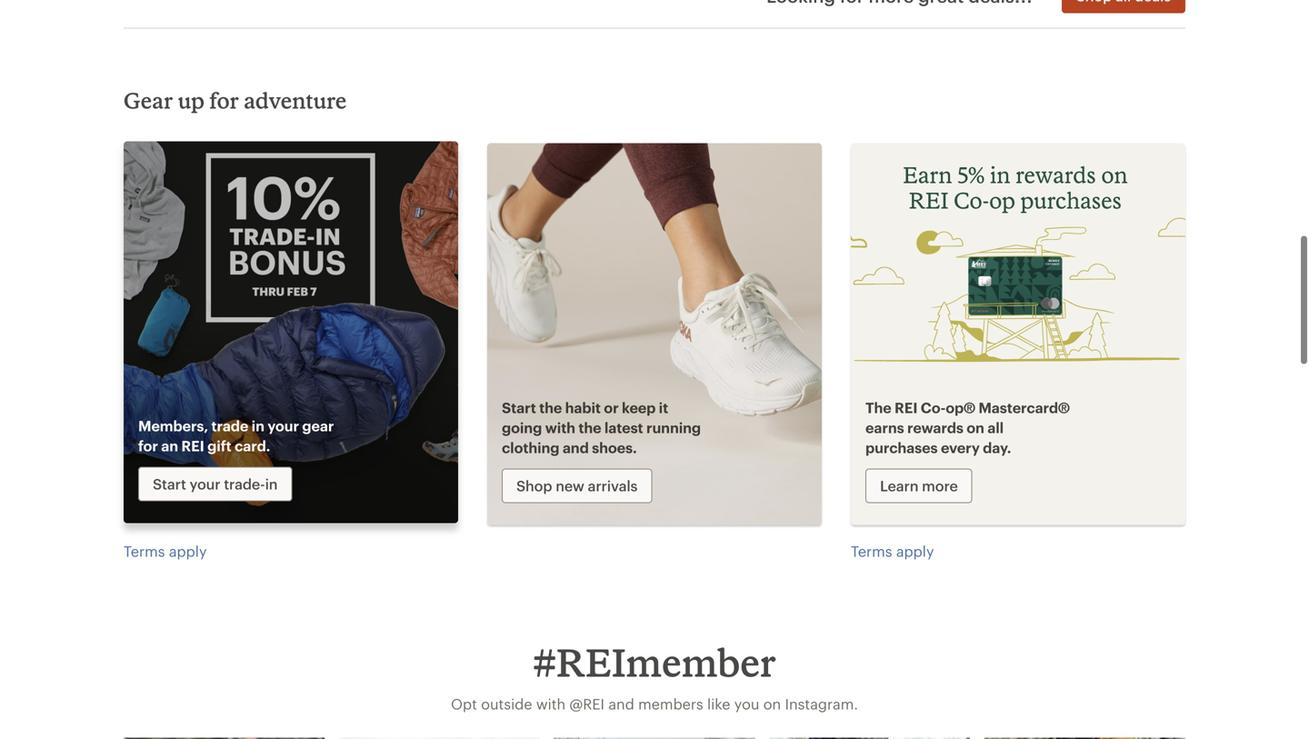 Task type: locate. For each thing, give the bounding box(es) containing it.
2 terms apply from the left
[[851, 543, 934, 560]]

2 apply from the left
[[896, 543, 934, 560]]

rei inside the rei co-op® mastercard® earns rewards on all purchases every day.
[[895, 399, 918, 416]]

start inside the start the habit or keep it going with the latest running clothing and shoes.
[[502, 399, 536, 416]]

start your trade-in link
[[138, 467, 292, 502]]

with down habit
[[545, 419, 576, 436]]

2 terms apply link from the left
[[851, 540, 934, 563]]

terms
[[124, 543, 165, 560], [851, 543, 893, 560]]

1 vertical spatial the
[[579, 419, 601, 436]]

1 vertical spatial and
[[609, 696, 635, 713]]

card.
[[235, 437, 270, 454]]

0 horizontal spatial start
[[153, 476, 186, 493]]

0 vertical spatial rei
[[895, 399, 918, 416]]

every
[[941, 439, 980, 456]]

terms apply link down learn
[[851, 540, 934, 563]]

2 terms from the left
[[851, 543, 893, 560]]

0 horizontal spatial for
[[138, 437, 158, 454]]

terms apply link
[[124, 540, 207, 563], [851, 540, 934, 563]]

1 horizontal spatial for
[[209, 87, 239, 113]]

start for start your trade-in
[[153, 476, 186, 493]]

adventure
[[244, 87, 347, 113]]

1 vertical spatial rei
[[181, 437, 204, 454]]

and right @rei in the left of the page
[[609, 696, 635, 713]]

0 vertical spatial the
[[539, 399, 562, 416]]

with left @rei in the left of the page
[[536, 696, 566, 713]]

terms apply link for start your trade-in
[[124, 540, 207, 563]]

0 horizontal spatial apply
[[169, 543, 207, 560]]

terms apply down learn
[[851, 543, 934, 560]]

purchases
[[866, 439, 938, 456]]

learn more link
[[866, 469, 973, 503]]

terms apply for learn more
[[851, 543, 934, 560]]

rewards
[[908, 419, 964, 436]]

0 vertical spatial start
[[502, 399, 536, 416]]

terms apply down the start your trade-in link
[[124, 543, 207, 560]]

co-
[[921, 399, 946, 416]]

apply down the start your trade-in link
[[169, 543, 207, 560]]

1 horizontal spatial your
[[268, 417, 299, 434]]

apply for start
[[169, 543, 207, 560]]

in
[[252, 417, 264, 434], [265, 476, 278, 493]]

0 horizontal spatial your
[[190, 476, 220, 493]]

0 horizontal spatial on
[[764, 696, 781, 713]]

0 vertical spatial your
[[268, 417, 299, 434]]

gear
[[302, 417, 334, 434]]

you
[[735, 696, 760, 713]]

shop
[[517, 478, 552, 494]]

and up the shop new arrivals
[[563, 439, 589, 456]]

0 horizontal spatial terms
[[124, 543, 165, 560]]

1 horizontal spatial terms apply link
[[851, 540, 934, 563]]

outdoor clothing and gear. text reads, 10 percent trade-in bonus through february 7. image
[[124, 142, 458, 523]]

1 horizontal spatial terms
[[851, 543, 893, 560]]

rei left 'co-'
[[895, 399, 918, 416]]

start your trade-in
[[153, 476, 278, 493]]

in down card.
[[265, 476, 278, 493]]

start for start the habit or keep it going with the latest running clothing and shoes.
[[502, 399, 536, 416]]

0 vertical spatial on
[[967, 419, 985, 436]]

0 vertical spatial with
[[545, 419, 576, 436]]

terms apply for start your trade-in
[[124, 543, 207, 560]]

the down habit
[[579, 419, 601, 436]]

and
[[563, 439, 589, 456], [609, 696, 635, 713]]

rei right an
[[181, 437, 204, 454]]

terms apply link down the start your trade-in link
[[124, 540, 207, 563]]

terms apply
[[124, 543, 207, 560], [851, 543, 934, 560]]

start the habit or keep it going with the latest running clothing and shoes.
[[502, 399, 701, 456]]

or
[[604, 399, 619, 416]]

on left the all
[[967, 419, 985, 436]]

start
[[502, 399, 536, 416], [153, 476, 186, 493]]

1 vertical spatial your
[[190, 476, 220, 493]]

more
[[922, 478, 958, 494]]

your left gear
[[268, 417, 299, 434]]

habit
[[565, 399, 601, 416]]

an
[[161, 437, 178, 454]]

opt outside with @rei and members like you on instagram.
[[451, 696, 858, 713]]

the
[[539, 399, 562, 416], [579, 419, 601, 436]]

for
[[209, 87, 239, 113], [138, 437, 158, 454]]

keep
[[622, 399, 656, 416]]

1 horizontal spatial rei
[[895, 399, 918, 416]]

your left trade-
[[190, 476, 220, 493]]

0 horizontal spatial rei
[[181, 437, 204, 454]]

1 vertical spatial with
[[536, 696, 566, 713]]

0 horizontal spatial and
[[563, 439, 589, 456]]

shop new arrivals link
[[502, 469, 652, 503]]

running
[[647, 419, 701, 436]]

rei
[[895, 399, 918, 416], [181, 437, 204, 454]]

latest
[[605, 419, 643, 436]]

trade
[[211, 417, 248, 434]]

1 vertical spatial for
[[138, 437, 158, 454]]

start up going
[[502, 399, 536, 416]]

op®
[[946, 399, 976, 416]]

1 apply from the left
[[169, 543, 207, 560]]

mastercard®
[[979, 399, 1070, 416]]

1 horizontal spatial terms apply
[[851, 543, 934, 560]]

1 horizontal spatial start
[[502, 399, 536, 416]]

0 horizontal spatial in
[[252, 417, 264, 434]]

start down an
[[153, 476, 186, 493]]

0 vertical spatial in
[[252, 417, 264, 434]]

on right you
[[764, 696, 781, 713]]

for inside the members, trade in your gear for an rei gift card.
[[138, 437, 158, 454]]

0 horizontal spatial terms apply link
[[124, 540, 207, 563]]

learn
[[880, 478, 919, 494]]

your
[[268, 417, 299, 434], [190, 476, 220, 493]]

with inside the start the habit or keep it going with the latest running clothing and shoes.
[[545, 419, 576, 436]]

1 horizontal spatial in
[[265, 476, 278, 493]]

for right up
[[209, 87, 239, 113]]

for left an
[[138, 437, 158, 454]]

1 horizontal spatial on
[[967, 419, 985, 436]]

1 terms from the left
[[124, 543, 165, 560]]

1 horizontal spatial apply
[[896, 543, 934, 560]]

the left habit
[[539, 399, 562, 416]]

1 terms apply from the left
[[124, 543, 207, 560]]

0 horizontal spatial terms apply
[[124, 543, 207, 560]]

new
[[556, 478, 584, 494]]

apply
[[169, 543, 207, 560], [896, 543, 934, 560]]

1 vertical spatial start
[[153, 476, 186, 493]]

0 vertical spatial and
[[563, 439, 589, 456]]

on
[[967, 419, 985, 436], [764, 696, 781, 713]]

1 horizontal spatial and
[[609, 696, 635, 713]]

with
[[545, 419, 576, 436], [536, 696, 566, 713]]

gear
[[124, 87, 173, 113]]

in up card.
[[252, 417, 264, 434]]

apply down the learn more link
[[896, 543, 934, 560]]

outside
[[481, 696, 532, 713]]

1 terms apply link from the left
[[124, 540, 207, 563]]



Task type: describe. For each thing, give the bounding box(es) containing it.
learn more
[[880, 478, 958, 494]]

the hoka arahi 7 in a crisp white with rose-gold accents. image
[[487, 143, 822, 525]]

@rei
[[570, 696, 605, 713]]

it
[[659, 399, 668, 416]]

the rei co-op® mastercard® earns rewards on all purchases every day.
[[866, 399, 1070, 456]]

0 vertical spatial for
[[209, 87, 239, 113]]

arrivals
[[588, 478, 638, 494]]

gift
[[207, 437, 232, 454]]

all
[[988, 419, 1004, 436]]

earns
[[866, 419, 904, 436]]

in inside the members, trade in your gear for an rei gift card.
[[252, 417, 264, 434]]

gear up for adventure
[[124, 87, 347, 113]]

and inside the start the habit or keep it going with the latest running clothing and shoes.
[[563, 439, 589, 456]]

clothing
[[502, 439, 560, 456]]

rei inside the members, trade in your gear for an rei gift card.
[[181, 437, 204, 454]]

terms for start
[[124, 543, 165, 560]]

shop new arrivals
[[517, 478, 638, 494]]

like
[[707, 696, 731, 713]]

members, trade in your gear for an rei gift card.
[[138, 417, 334, 454]]

going
[[502, 419, 542, 436]]

your inside the members, trade in your gear for an rei gift card.
[[268, 417, 299, 434]]

trade-
[[224, 476, 265, 493]]

members
[[638, 696, 703, 713]]

the
[[866, 399, 892, 416]]

your inside the start your trade-in link
[[190, 476, 220, 493]]

shoes.
[[592, 439, 637, 456]]

terms for learn
[[851, 543, 893, 560]]

terms apply link for learn more
[[851, 540, 934, 563]]

instagram.
[[785, 696, 858, 713]]

opt
[[451, 696, 477, 713]]

the r e i co-op mastercard set within a forest illustration. image
[[851, 143, 1186, 525]]

1 vertical spatial on
[[764, 696, 781, 713]]

0 horizontal spatial the
[[539, 399, 562, 416]]

day.
[[983, 439, 1012, 456]]

#reimember
[[533, 640, 776, 685]]

1 vertical spatial in
[[265, 476, 278, 493]]

up
[[178, 87, 205, 113]]

apply for learn
[[896, 543, 934, 560]]

members,
[[138, 417, 208, 434]]

on inside the rei co-op® mastercard® earns rewards on all purchases every day.
[[967, 419, 985, 436]]

1 horizontal spatial the
[[579, 419, 601, 436]]



Task type: vqa. For each thing, say whether or not it's contained in the screenshot.
Rei within members, trade in your gear for an rei gift card.
yes



